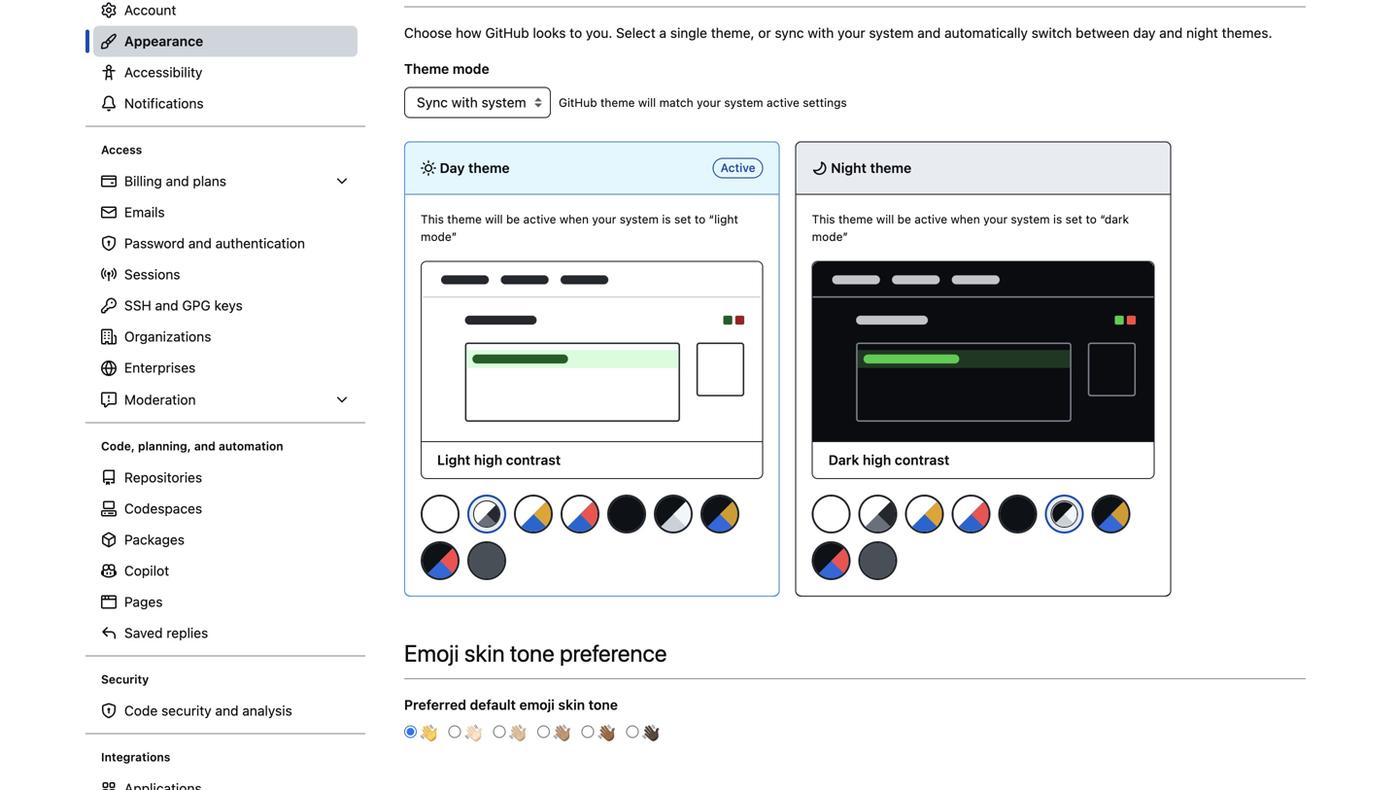 Task type: vqa. For each thing, say whether or not it's contained in the screenshot.
Light Protanopia & Deuteranopia icon corresponding to Dark high contrast
yes



Task type: describe. For each thing, give the bounding box(es) containing it.
enterprises
[[124, 360, 196, 376]]

paintbrush image
[[101, 34, 117, 49]]

looks
[[533, 25, 566, 41]]

night theme
[[828, 160, 912, 176]]

authentication
[[215, 235, 305, 251]]

0 horizontal spatial to
[[570, 25, 582, 41]]

night
[[831, 160, 867, 176]]

packages
[[124, 532, 185, 548]]

when for light high contrast
[[560, 212, 589, 226]]

1 horizontal spatial active
[[767, 96, 800, 109]]

code,
[[101, 439, 135, 453]]

dark dimmed image for light
[[468, 542, 506, 580]]

mode" for dark high contrast
[[812, 230, 849, 244]]

organizations link
[[93, 321, 358, 352]]

light
[[437, 452, 471, 468]]

ssh and gpg keys link
[[93, 290, 358, 321]]

dark tritanopia image for dark high contrast
[[812, 542, 851, 580]]

light default image for light high contrast
[[421, 495, 460, 534]]

light high contrast
[[437, 452, 561, 468]]

emails
[[124, 204, 165, 220]]

day theme picker option group
[[420, 494, 764, 588]]

repositories
[[124, 470, 202, 486]]

password
[[124, 235, 185, 251]]

github theme will match your system active settings
[[559, 96, 847, 109]]

copilot link
[[93, 556, 358, 587]]

appearance
[[124, 33, 203, 49]]

theme mode
[[404, 61, 490, 77]]

codespaces
[[124, 501, 202, 517]]

choose how github looks to you. select a single theme, or sync with your system and       automatically switch between day and night themes.
[[404, 25, 1273, 41]]

repositories link
[[93, 462, 358, 493]]

bell image
[[101, 96, 117, 111]]

your inside this theme will be active when your system is set to "light mode"
[[592, 212, 617, 226]]

gear image
[[101, 2, 117, 18]]

day
[[1134, 25, 1156, 41]]

automation
[[219, 439, 283, 453]]

switch
[[1032, 25, 1073, 41]]

saved
[[124, 625, 163, 641]]

contrast for dark high contrast
[[895, 452, 950, 468]]

sessions
[[124, 266, 180, 282]]

theme for github theme will match your system active settings
[[601, 96, 635, 109]]

code, planning, and automation
[[101, 439, 283, 453]]

👋🏼
[[509, 723, 526, 745]]

will for dark high contrast
[[877, 212, 895, 226]]

password and authentication link
[[93, 228, 358, 259]]

code
[[124, 703, 158, 719]]

1 vertical spatial tone
[[589, 697, 618, 713]]

light high contrast image
[[474, 502, 500, 527]]

notifications
[[124, 95, 204, 111]]

theme for night theme
[[871, 160, 912, 176]]

and left automatically on the right top of the page
[[918, 25, 941, 41]]

system right with
[[869, 25, 914, 41]]

to for dark high contrast
[[1086, 212, 1097, 226]]

reply image
[[101, 626, 117, 641]]

code security and analysis
[[124, 703, 292, 719]]

dark protanopia & deuteranopia image
[[1092, 495, 1131, 534]]

appearance link
[[93, 26, 358, 57]]

key image
[[101, 298, 117, 313]]

organization image
[[101, 329, 117, 345]]

accessibility link
[[93, 57, 358, 88]]

will for light high contrast
[[485, 212, 503, 226]]

0 vertical spatial github
[[485, 25, 529, 41]]

and inside password and authentication link
[[188, 235, 212, 251]]

billing and plans button
[[93, 166, 358, 197]]

shield lock image
[[101, 236, 117, 251]]

night theme picker option group
[[811, 494, 1155, 588]]

sync
[[775, 25, 804, 41]]

match
[[660, 96, 694, 109]]

set for light high contrast
[[675, 212, 692, 226]]

light protanopia & deuteranopia image
[[514, 495, 553, 534]]

or
[[759, 25, 771, 41]]

password and authentication
[[124, 235, 305, 251]]

accessibility
[[124, 64, 203, 80]]

day theme
[[436, 160, 510, 176]]

billing and plans
[[124, 173, 227, 189]]

light protanopia & deuteranopia image
[[906, 495, 945, 534]]

this for dark high contrast
[[812, 212, 836, 226]]

settings
[[803, 96, 847, 109]]

be for light
[[506, 212, 520, 226]]

a
[[660, 25, 667, 41]]

theme,
[[711, 25, 755, 41]]

analysis
[[242, 703, 292, 719]]

apps image
[[101, 781, 117, 790]]

ssh and gpg keys
[[124, 297, 243, 313]]

and up repositories "link"
[[194, 439, 216, 453]]

mode" for light high contrast
[[421, 230, 457, 244]]

preferred
[[404, 697, 467, 713]]

planning,
[[138, 439, 191, 453]]

this for light high contrast
[[421, 212, 444, 226]]

pages
[[124, 594, 163, 610]]

to for light high contrast
[[695, 212, 706, 226]]

dark tritanopia image for light high contrast
[[421, 542, 460, 580]]

themes.
[[1222, 25, 1273, 41]]

"dark
[[1101, 212, 1130, 226]]

emoji skin tone preference element
[[404, 636, 1306, 745]]

enterprises link
[[93, 352, 358, 384]]

emails link
[[93, 197, 358, 228]]

1 vertical spatial github
[[559, 96, 597, 109]]

gpg
[[182, 297, 211, 313]]

and inside billing and plans dropdown button
[[166, 173, 189, 189]]

saved replies
[[124, 625, 208, 641]]

dark default image for light high contrast
[[608, 495, 646, 534]]

security
[[101, 673, 149, 686]]

light tritanopia image
[[561, 495, 600, 534]]

your inside this theme will be active when your system is set to "dark mode"
[[984, 212, 1008, 226]]

1 horizontal spatial will
[[639, 96, 656, 109]]

with
[[808, 25, 834, 41]]

dark default image for dark high contrast
[[999, 495, 1038, 534]]

mode
[[453, 61, 490, 77]]

between
[[1076, 25, 1130, 41]]

is for light high contrast
[[662, 212, 671, 226]]

account
[[124, 2, 176, 18]]

single
[[671, 25, 708, 41]]

preferred default emoji skin tone option group
[[404, 723, 1306, 745]]

system inside this theme will be active when your system is set to "dark mode"
[[1011, 212, 1050, 226]]



Task type: locate. For each thing, give the bounding box(es) containing it.
2 dark dimmed image from the left
[[859, 542, 898, 580]]

is for dark high contrast
[[1054, 212, 1063, 226]]

is
[[662, 212, 671, 226], [1054, 212, 1063, 226]]

when
[[560, 212, 589, 226], [951, 212, 981, 226]]

1 horizontal spatial set
[[1066, 212, 1083, 226]]

1 horizontal spatial light default image
[[812, 495, 851, 534]]

light default image left light high contrast image
[[421, 495, 460, 534]]

tone up 👋🏾
[[589, 697, 618, 713]]

integrations
[[101, 750, 170, 764]]

set inside this theme will be active when your system is set to "light mode"
[[675, 212, 692, 226]]

theme inside this theme will be active when your system is set to "light mode"
[[447, 212, 482, 226]]

this
[[421, 212, 444, 226], [812, 212, 836, 226]]

dark
[[829, 452, 860, 468]]

1 light default image from the left
[[421, 495, 460, 534]]

0 horizontal spatial is
[[662, 212, 671, 226]]

theme right night
[[871, 160, 912, 176]]

0 horizontal spatial skin
[[465, 640, 505, 667]]

1 mode" from the left
[[421, 230, 457, 244]]

system left "dark
[[1011, 212, 1050, 226]]

shield lock image
[[101, 703, 117, 719]]

dark dimmed image for dark
[[859, 542, 898, 580]]

organizations
[[124, 329, 211, 345]]

1 high from the left
[[474, 452, 503, 468]]

1 horizontal spatial dark high contrast image
[[1052, 502, 1078, 527]]

👋🏾
[[598, 723, 615, 745]]

will left match
[[639, 96, 656, 109]]

0 horizontal spatial high
[[474, 452, 503, 468]]

0 horizontal spatial when
[[560, 212, 589, 226]]

will inside this theme will be active when your system is set to "light mode"
[[485, 212, 503, 226]]

theme for this theme will be active when your system is set to "light mode"
[[447, 212, 482, 226]]

sessions link
[[93, 259, 358, 290]]

moderation
[[124, 392, 196, 408]]

contrast up light protanopia & deuteranopia image on the bottom of the page
[[895, 452, 950, 468]]

light default image
[[421, 495, 460, 534], [812, 495, 851, 534]]

2 this from the left
[[812, 212, 836, 226]]

will down day theme at the top
[[485, 212, 503, 226]]

1 horizontal spatial skin
[[558, 697, 585, 713]]

mode" inside this theme will be active when your system is set to "dark mode"
[[812, 230, 849, 244]]

high for light
[[474, 452, 503, 468]]

replies
[[167, 625, 208, 641]]

moon image
[[812, 160, 828, 176]]

1 horizontal spatial dark default image
[[999, 495, 1038, 534]]

2 set from the left
[[1066, 212, 1083, 226]]

this theme will be active when your system is set to "dark mode"
[[812, 212, 1130, 244]]

be
[[506, 212, 520, 226], [898, 212, 912, 226]]

emoji skin tone preference
[[404, 640, 667, 667]]

when for dark high contrast
[[951, 212, 981, 226]]

package image
[[101, 532, 117, 548]]

0 horizontal spatial github
[[485, 25, 529, 41]]

browser image
[[101, 594, 117, 610]]

2 be from the left
[[898, 212, 912, 226]]

1 this from the left
[[421, 212, 444, 226]]

0 horizontal spatial will
[[485, 212, 503, 226]]

2 dark tritanopia image from the left
[[812, 542, 851, 580]]

and down emails link
[[188, 235, 212, 251]]

packages link
[[93, 524, 358, 556]]

0 horizontal spatial dark tritanopia image
[[421, 542, 460, 580]]

notifications link
[[93, 88, 358, 119]]

this theme will be active when your system is set to "light mode"
[[421, 212, 739, 244]]

2 contrast from the left
[[895, 452, 950, 468]]

0 horizontal spatial tone
[[510, 640, 555, 667]]

system up the active
[[725, 96, 764, 109]]

active
[[721, 161, 756, 174]]

and
[[918, 25, 941, 41], [1160, 25, 1183, 41], [166, 173, 189, 189], [188, 235, 212, 251], [155, 297, 178, 313], [194, 439, 216, 453], [215, 703, 239, 719]]

dark high contrast image for dark high contrast
[[1052, 502, 1078, 527]]

skin up 👋🏽
[[558, 697, 585, 713]]

plans
[[193, 173, 227, 189]]

night
[[1187, 25, 1219, 41]]

theme
[[601, 96, 635, 109], [468, 160, 510, 176], [871, 160, 912, 176], [447, 212, 482, 226], [839, 212, 873, 226]]

dark high contrast image left dark protanopia & deuteranopia image
[[1052, 502, 1078, 527]]

mode" down moon icon
[[812, 230, 849, 244]]

sun image
[[421, 160, 436, 176]]

theme right day
[[468, 160, 510, 176]]

billing
[[124, 173, 162, 189]]

high right dark
[[863, 452, 892, 468]]

when inside this theme will be active when your system is set to "light mode"
[[560, 212, 589, 226]]

1 is from the left
[[662, 212, 671, 226]]

set left "dark
[[1066, 212, 1083, 226]]

0 horizontal spatial this
[[421, 212, 444, 226]]

2 is from the left
[[1054, 212, 1063, 226]]

1 horizontal spatial be
[[898, 212, 912, 226]]

copilot
[[124, 563, 169, 579]]

is left "dark
[[1054, 212, 1063, 226]]

codespaces link
[[93, 493, 358, 524]]

and inside the code security and analysis link
[[215, 703, 239, 719]]

1 set from the left
[[675, 212, 692, 226]]

1 horizontal spatial dark dimmed image
[[859, 542, 898, 580]]

your
[[838, 25, 866, 41], [697, 96, 721, 109], [592, 212, 617, 226], [984, 212, 1008, 226]]

choose
[[404, 25, 452, 41]]

1 horizontal spatial high
[[863, 452, 892, 468]]

1 horizontal spatial contrast
[[895, 452, 950, 468]]

0 horizontal spatial be
[[506, 212, 520, 226]]

high
[[474, 452, 503, 468], [863, 452, 892, 468]]

skin
[[465, 640, 505, 667], [558, 697, 585, 713]]

contrast up light protanopia & deuteranopia icon
[[506, 452, 561, 468]]

contrast for light high contrast
[[506, 452, 561, 468]]

0 horizontal spatial mode"
[[421, 230, 457, 244]]

select
[[616, 25, 656, 41]]

1 be from the left
[[506, 212, 520, 226]]

1 horizontal spatial dark tritanopia image
[[812, 542, 851, 580]]

set inside this theme will be active when your system is set to "dark mode"
[[1066, 212, 1083, 226]]

how
[[456, 25, 482, 41]]

active for dark high contrast
[[915, 212, 948, 226]]

this inside this theme will be active when your system is set to "dark mode"
[[812, 212, 836, 226]]

and left plans
[[166, 173, 189, 189]]

is inside this theme will be active when your system is set to "dark mode"
[[1054, 212, 1063, 226]]

0 horizontal spatial dark default image
[[608, 495, 646, 534]]

"light
[[709, 212, 739, 226]]

light default image left light high contrast icon
[[812, 495, 851, 534]]

2 light default image from the left
[[812, 495, 851, 534]]

contrast
[[506, 452, 561, 468], [895, 452, 950, 468]]

and inside ssh and gpg keys link
[[155, 297, 178, 313]]

be down day theme at the top
[[506, 212, 520, 226]]

will down night theme
[[877, 212, 895, 226]]

1 horizontal spatial when
[[951, 212, 981, 226]]

will
[[639, 96, 656, 109], [485, 212, 503, 226], [877, 212, 895, 226]]

theme left match
[[601, 96, 635, 109]]

dark default image right light tritanopia icon
[[999, 495, 1038, 534]]

2 horizontal spatial to
[[1086, 212, 1097, 226]]

mode" inside this theme will be active when your system is set to "light mode"
[[421, 230, 457, 244]]

theme for day theme
[[468, 160, 510, 176]]

dark dimmed image down light high contrast image
[[468, 542, 506, 580]]

1 horizontal spatial this
[[812, 212, 836, 226]]

emoji
[[404, 640, 459, 667]]

to inside this theme will be active when your system is set to "dark mode"
[[1086, 212, 1097, 226]]

light tritanopia image
[[952, 495, 991, 534]]

system
[[869, 25, 914, 41], [725, 96, 764, 109], [620, 212, 659, 226], [1011, 212, 1050, 226]]

1 horizontal spatial to
[[695, 212, 706, 226]]

this down sun 'icon'
[[421, 212, 444, 226]]

0 vertical spatial skin
[[465, 640, 505, 667]]

2 horizontal spatial will
[[877, 212, 895, 226]]

dark high contrast image for light high contrast
[[654, 495, 693, 534]]

light high contrast image
[[859, 495, 898, 534]]

and left analysis
[[215, 703, 239, 719]]

2 dark default image from the left
[[999, 495, 1038, 534]]

day
[[440, 160, 465, 176]]

0 horizontal spatial dark high contrast image
[[654, 495, 693, 534]]

👋🏽
[[554, 723, 571, 745]]

1 dark default image from the left
[[608, 495, 646, 534]]

keys
[[214, 297, 243, 313]]

copilot image
[[101, 563, 117, 579]]

and right 'ssh'
[[155, 297, 178, 313]]

accessibility image
[[101, 65, 117, 80]]

dark dimmed image
[[468, 542, 506, 580], [859, 542, 898, 580]]

2 when from the left
[[951, 212, 981, 226]]

dark high contrast
[[829, 452, 950, 468]]

1 horizontal spatial github
[[559, 96, 597, 109]]

code security and analysis link
[[93, 696, 358, 727]]

high for dark
[[863, 452, 892, 468]]

automatically
[[945, 25, 1028, 41]]

skin up default
[[465, 640, 505, 667]]

active inside this theme will be active when your system is set to "light mode"
[[524, 212, 556, 226]]

is left ""light"
[[662, 212, 671, 226]]

0 horizontal spatial dark dimmed image
[[468, 542, 506, 580]]

1 horizontal spatial tone
[[589, 697, 618, 713]]

theme
[[404, 61, 449, 77]]

access
[[101, 143, 142, 157]]

to left you.
[[570, 25, 582, 41]]

will inside this theme will be active when your system is set to "dark mode"
[[877, 212, 895, 226]]

set for dark high contrast
[[1066, 212, 1083, 226]]

0 vertical spatial tone
[[510, 640, 555, 667]]

dark default image
[[608, 495, 646, 534], [999, 495, 1038, 534]]

theme for this theme will be active when your system is set to "dark mode"
[[839, 212, 873, 226]]

dark high contrast image left dark protanopia & deuteranopia icon
[[654, 495, 693, 534]]

2 high from the left
[[863, 452, 892, 468]]

dark protanopia & deuteranopia image
[[701, 495, 740, 534]]

to
[[570, 25, 582, 41], [695, 212, 706, 226], [1086, 212, 1097, 226]]

preferred default emoji skin tone
[[404, 697, 618, 713]]

set left ""light"
[[675, 212, 692, 226]]

and right day
[[1160, 25, 1183, 41]]

👋🏻
[[465, 723, 482, 745]]

moderation button
[[93, 384, 358, 416]]

0 horizontal spatial light default image
[[421, 495, 460, 534]]

1 when from the left
[[560, 212, 589, 226]]

1 horizontal spatial mode"
[[812, 230, 849, 244]]

account link
[[93, 0, 358, 26]]

0 horizontal spatial active
[[524, 212, 556, 226]]

1 contrast from the left
[[506, 452, 561, 468]]

security
[[161, 703, 212, 719]]

codespaces image
[[101, 501, 117, 517]]

1 vertical spatial skin
[[558, 697, 585, 713]]

github down you.
[[559, 96, 597, 109]]

be for dark
[[898, 212, 912, 226]]

this inside this theme will be active when your system is set to "light mode"
[[421, 212, 444, 226]]

saved replies link
[[93, 618, 358, 649]]

broadcast image
[[101, 267, 117, 282]]

light default image for dark high contrast
[[812, 495, 851, 534]]

2 mode" from the left
[[812, 230, 849, 244]]

preference
[[560, 640, 667, 667]]

is inside this theme will be active when your system is set to "light mode"
[[662, 212, 671, 226]]

1 dark dimmed image from the left
[[468, 542, 506, 580]]

system left ""light"
[[620, 212, 659, 226]]

👋
[[421, 723, 438, 745]]

default
[[470, 697, 516, 713]]

mail image
[[101, 205, 117, 220]]

to left "dark
[[1086, 212, 1097, 226]]

None radio
[[404, 726, 417, 738], [449, 726, 461, 738], [538, 726, 550, 738], [626, 726, 639, 738], [404, 726, 417, 738], [449, 726, 461, 738], [538, 726, 550, 738], [626, 726, 639, 738]]

be down night theme
[[898, 212, 912, 226]]

mode"
[[421, 230, 457, 244], [812, 230, 849, 244]]

system inside this theme will be active when your system is set to "light mode"
[[620, 212, 659, 226]]

high right light
[[474, 452, 503, 468]]

dark tritanopia image
[[421, 542, 460, 580], [812, 542, 851, 580]]

theme down night
[[839, 212, 873, 226]]

active inside this theme will be active when your system is set to "dark mode"
[[915, 212, 948, 226]]

dark default image right light tritanopia image at the bottom left
[[608, 495, 646, 534]]

ssh
[[124, 297, 151, 313]]

tone up the emoji
[[510, 640, 555, 667]]

theme inside this theme will be active when your system is set to "dark mode"
[[839, 212, 873, 226]]

code, planning, and automation list
[[93, 462, 358, 649]]

emoji
[[520, 697, 555, 713]]

dark high contrast image
[[654, 495, 693, 534], [1052, 502, 1078, 527]]

0 horizontal spatial set
[[675, 212, 692, 226]]

0 horizontal spatial contrast
[[506, 452, 561, 468]]

👋🏿
[[643, 723, 660, 745]]

repo image
[[101, 470, 117, 486]]

2 horizontal spatial active
[[915, 212, 948, 226]]

this down moon icon
[[812, 212, 836, 226]]

1 dark tritanopia image from the left
[[421, 542, 460, 580]]

github right how on the top of the page
[[485, 25, 529, 41]]

dark dimmed image down light high contrast icon
[[859, 542, 898, 580]]

be inside this theme will be active when your system is set to "light mode"
[[506, 212, 520, 226]]

theme down day theme at the top
[[447, 212, 482, 226]]

mode" down sun 'icon'
[[421, 230, 457, 244]]

active for light high contrast
[[524, 212, 556, 226]]

to left ""light"
[[695, 212, 706, 226]]

when inside this theme will be active when your system is set to "dark mode"
[[951, 212, 981, 226]]

None radio
[[493, 726, 506, 738], [582, 726, 595, 738], [493, 726, 506, 738], [582, 726, 595, 738]]

1 horizontal spatial is
[[1054, 212, 1063, 226]]

access list
[[93, 166, 358, 416]]

to inside this theme will be active when your system is set to "light mode"
[[695, 212, 706, 226]]

be inside this theme will be active when your system is set to "dark mode"
[[898, 212, 912, 226]]

pages link
[[93, 587, 358, 618]]

globe image
[[101, 361, 117, 376]]



